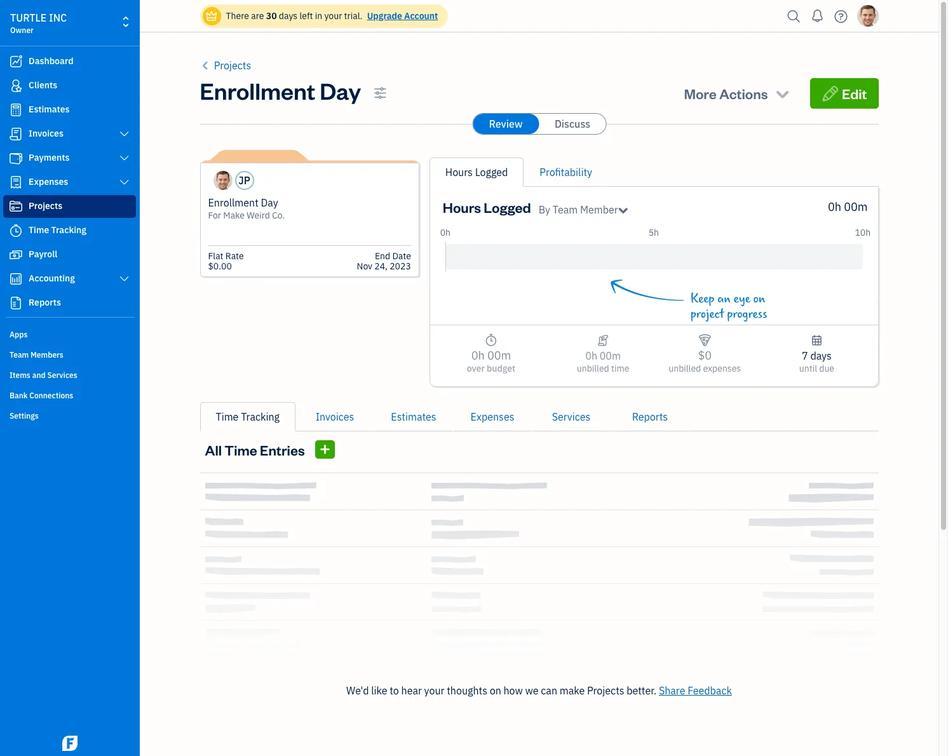 Task type: vqa. For each thing, say whether or not it's contained in the screenshot.
Makeweirdcompany@Weird.Co
no



Task type: locate. For each thing, give the bounding box(es) containing it.
clients
[[29, 79, 57, 91]]

1 vertical spatial enrollment
[[208, 196, 258, 209]]

0 horizontal spatial expenses link
[[3, 171, 136, 194]]

dashboard
[[29, 55, 73, 67]]

1 vertical spatial projects
[[29, 200, 62, 212]]

0 vertical spatial invoices link
[[3, 123, 136, 146]]

member
[[580, 203, 618, 216]]

settings
[[10, 411, 39, 421]]

00m
[[844, 200, 868, 214], [487, 348, 511, 363], [600, 350, 621, 362]]

estimates link for services link on the right of the page
[[374, 402, 453, 432]]

0 vertical spatial logged
[[475, 166, 508, 179]]

unbilled left time at the top
[[577, 363, 609, 374]]

1 horizontal spatial 00m
[[600, 350, 621, 362]]

enrollment for enrollment day
[[200, 76, 315, 105]]

team down apps
[[10, 350, 29, 360]]

share
[[659, 684, 685, 697]]

1 horizontal spatial estimates link
[[374, 402, 453, 432]]

0 vertical spatial days
[[279, 10, 298, 22]]

main element
[[0, 0, 172, 756]]

00m inside 0h 00m over budget
[[487, 348, 511, 363]]

logged left "by"
[[484, 198, 531, 216]]

enrollment inside 'enrollment day for make weird co.'
[[208, 196, 258, 209]]

0 horizontal spatial reports
[[29, 297, 61, 308]]

0 horizontal spatial projects
[[29, 200, 62, 212]]

1 vertical spatial team
[[10, 350, 29, 360]]

1 vertical spatial expenses
[[471, 411, 514, 423]]

day up co.
[[261, 196, 278, 209]]

we'd
[[346, 684, 369, 697]]

on inside the keep an eye on project progress
[[753, 292, 765, 306]]

expense image
[[8, 176, 24, 189]]

1 horizontal spatial team
[[553, 203, 578, 216]]

enrollment for enrollment day for make weird co.
[[208, 196, 258, 209]]

rate
[[225, 250, 244, 262]]

0 horizontal spatial day
[[261, 196, 278, 209]]

1 vertical spatial on
[[490, 684, 501, 697]]

items
[[10, 371, 30, 380]]

enrollment up make
[[208, 196, 258, 209]]

crown image
[[205, 9, 218, 23]]

time tracking link up all time entries
[[200, 402, 296, 432]]

chevron large down image inside payments link
[[119, 153, 130, 163]]

1 horizontal spatial estimates
[[391, 411, 436, 423]]

day for enrollment day for make weird co.
[[261, 196, 278, 209]]

0h for 0h 00m
[[828, 200, 841, 214]]

2 horizontal spatial 00m
[[844, 200, 868, 214]]

services
[[47, 371, 77, 380], [552, 411, 591, 423]]

payments
[[29, 152, 70, 163]]

0 vertical spatial team
[[553, 203, 578, 216]]

0 horizontal spatial estimates
[[29, 104, 70, 115]]

team right "by"
[[553, 203, 578, 216]]

tracking
[[51, 224, 86, 236], [241, 411, 280, 423]]

how
[[504, 684, 523, 697]]

invoices up payments
[[29, 128, 64, 139]]

0 vertical spatial hours
[[445, 166, 473, 179]]

0 horizontal spatial 00m
[[487, 348, 511, 363]]

0 vertical spatial your
[[324, 10, 342, 22]]

unbilled down expenses image
[[669, 363, 701, 374]]

tracking down projects link
[[51, 224, 86, 236]]

0 horizontal spatial days
[[279, 10, 298, 22]]

your right in
[[324, 10, 342, 22]]

edit link
[[810, 78, 879, 109]]

2 chevron large down image from the top
[[119, 153, 130, 163]]

chevron large down image
[[119, 129, 130, 139], [119, 153, 130, 163], [119, 274, 130, 284]]

0 vertical spatial reports link
[[3, 292, 136, 315]]

0 vertical spatial expenses link
[[3, 171, 136, 194]]

unbilled
[[577, 363, 609, 374], [669, 363, 701, 374]]

0 vertical spatial projects
[[214, 59, 251, 72]]

on left how
[[490, 684, 501, 697]]

0 vertical spatial tracking
[[51, 224, 86, 236]]

team members
[[10, 350, 63, 360]]

invoices link
[[3, 123, 136, 146], [296, 402, 374, 432]]

0 horizontal spatial invoices
[[29, 128, 64, 139]]

1 vertical spatial reports link
[[611, 402, 690, 432]]

expenses link up projects link
[[3, 171, 136, 194]]

1 vertical spatial hours
[[443, 198, 481, 216]]

by team member
[[539, 203, 618, 216]]

2 horizontal spatial projects
[[587, 684, 624, 697]]

00m up 10h on the right top
[[844, 200, 868, 214]]

1 horizontal spatial invoices
[[316, 411, 354, 423]]

0 vertical spatial estimates
[[29, 104, 70, 115]]

expenses image
[[698, 333, 712, 348]]

expenses link
[[3, 171, 136, 194], [453, 402, 532, 432]]

for
[[208, 210, 221, 221]]

team
[[553, 203, 578, 216], [10, 350, 29, 360]]

we
[[525, 684, 539, 697]]

expenses down budget
[[471, 411, 514, 423]]

reports link down accounting link
[[3, 292, 136, 315]]

5h
[[649, 227, 659, 238]]

enrollment
[[200, 76, 315, 105], [208, 196, 258, 209]]

estimates inside main element
[[29, 104, 70, 115]]

time tracking
[[29, 224, 86, 236], [216, 411, 280, 423]]

0 horizontal spatial expenses
[[29, 176, 68, 187]]

1 vertical spatial chevron large down image
[[119, 153, 130, 163]]

Hours Logged Group By field
[[539, 202, 628, 217]]

invoices
[[29, 128, 64, 139], [316, 411, 354, 423]]

invoices up time entry menu image
[[316, 411, 354, 423]]

time tracking link
[[3, 219, 136, 242], [200, 402, 296, 432]]

1 vertical spatial days
[[811, 350, 832, 362]]

enrollment day
[[200, 76, 361, 105]]

logged down review
[[475, 166, 508, 179]]

1 horizontal spatial on
[[753, 292, 765, 306]]

expenses
[[29, 176, 68, 187], [471, 411, 514, 423]]

project image
[[8, 200, 24, 213]]

projects
[[214, 59, 251, 72], [29, 200, 62, 212], [587, 684, 624, 697]]

0h inside 0h 00m unbilled time
[[585, 350, 597, 362]]

turtle inc owner
[[10, 11, 67, 35]]

can
[[541, 684, 557, 697]]

invoices link up time entry menu image
[[296, 402, 374, 432]]

calendar image
[[811, 333, 823, 348]]

0 vertical spatial time tracking link
[[3, 219, 136, 242]]

1 vertical spatial time tracking link
[[200, 402, 296, 432]]

unbilled inside 0h 00m unbilled time
[[577, 363, 609, 374]]

make
[[560, 684, 585, 697]]

time right timer icon
[[29, 224, 49, 236]]

tracking inside main element
[[51, 224, 86, 236]]

time right all
[[225, 441, 257, 459]]

projects right project image
[[29, 200, 62, 212]]

0 horizontal spatial your
[[324, 10, 342, 22]]

00m inside 0h 00m unbilled time
[[600, 350, 621, 362]]

3 chevron large down image from the top
[[119, 274, 130, 284]]

0 horizontal spatial reports link
[[3, 292, 136, 315]]

00m right over in the top of the page
[[487, 348, 511, 363]]

estimates link for payments link
[[3, 99, 136, 121]]

00m for 0h 00m
[[844, 200, 868, 214]]

report image
[[8, 297, 24, 310]]

an
[[718, 292, 731, 306]]

accounting
[[29, 273, 75, 284]]

apps
[[10, 330, 28, 339]]

00m up time at the top
[[600, 350, 621, 362]]

estimates link
[[3, 99, 136, 121], [374, 402, 453, 432]]

1 vertical spatial logged
[[484, 198, 531, 216]]

1 chevron large down image from the top
[[119, 129, 130, 139]]

1 vertical spatial invoices
[[316, 411, 354, 423]]

services down 0h 00m unbilled time
[[552, 411, 591, 423]]

reports link
[[3, 292, 136, 315], [611, 402, 690, 432]]

1 horizontal spatial tracking
[[241, 411, 280, 423]]

0h for 0h 00m unbilled time
[[585, 350, 597, 362]]

hours
[[445, 166, 473, 179], [443, 198, 481, 216]]

1 horizontal spatial days
[[811, 350, 832, 362]]

time tracking down projects link
[[29, 224, 86, 236]]

0 vertical spatial chevron large down image
[[119, 129, 130, 139]]

time up all
[[216, 411, 239, 423]]

expenses link down budget
[[453, 402, 532, 432]]

10h
[[855, 227, 871, 238]]

and
[[32, 371, 46, 380]]

1 unbilled from the left
[[577, 363, 609, 374]]

reports link down time at the top
[[611, 402, 690, 432]]

1 horizontal spatial expenses link
[[453, 402, 532, 432]]

account
[[404, 10, 438, 22]]

time tracking inside main element
[[29, 224, 86, 236]]

upgrade
[[367, 10, 402, 22]]

0 vertical spatial on
[[753, 292, 765, 306]]

logged inside button
[[475, 166, 508, 179]]

1 vertical spatial time tracking
[[216, 411, 280, 423]]

0 vertical spatial estimates link
[[3, 99, 136, 121]]

chevrondown image
[[774, 85, 791, 102]]

due
[[819, 363, 834, 374]]

0 vertical spatial time
[[29, 224, 49, 236]]

0 vertical spatial enrollment
[[200, 76, 315, 105]]

0 horizontal spatial team
[[10, 350, 29, 360]]

end date nov 24, 2023
[[357, 250, 411, 272]]

projects inside button
[[214, 59, 251, 72]]

owner
[[10, 25, 34, 35]]

chevron large down image inside accounting link
[[119, 274, 130, 284]]

1 horizontal spatial your
[[424, 684, 445, 697]]

0 vertical spatial services
[[47, 371, 77, 380]]

24,
[[375, 261, 388, 272]]

more actions
[[684, 85, 768, 102]]

invoices inside main element
[[29, 128, 64, 139]]

1 horizontal spatial time tracking link
[[200, 402, 296, 432]]

go to help image
[[831, 7, 851, 26]]

expenses down payments
[[29, 176, 68, 187]]

team members link
[[3, 345, 136, 364]]

0 horizontal spatial estimates link
[[3, 99, 136, 121]]

settings link
[[3, 406, 136, 425]]

hours logged
[[445, 166, 508, 179], [443, 198, 531, 216]]

all
[[205, 441, 222, 459]]

time tracking up all time entries
[[216, 411, 280, 423]]

time tracking link down projects link
[[3, 219, 136, 242]]

1 horizontal spatial day
[[320, 76, 361, 105]]

payments link
[[3, 147, 136, 170]]

services up bank connections link
[[47, 371, 77, 380]]

your
[[324, 10, 342, 22], [424, 684, 445, 697]]

1 vertical spatial invoices link
[[296, 402, 374, 432]]

1 horizontal spatial projects
[[214, 59, 251, 72]]

0 horizontal spatial unbilled
[[577, 363, 609, 374]]

1 horizontal spatial reports
[[632, 411, 668, 423]]

to
[[390, 684, 399, 697]]

1 vertical spatial services
[[552, 411, 591, 423]]

days right 30
[[279, 10, 298, 22]]

1 vertical spatial your
[[424, 684, 445, 697]]

nov
[[357, 261, 372, 272]]

1 vertical spatial estimates link
[[374, 402, 453, 432]]

items and services link
[[3, 365, 136, 384]]

0 horizontal spatial time tracking
[[29, 224, 86, 236]]

days inside 7 days until due
[[811, 350, 832, 362]]

0 vertical spatial reports
[[29, 297, 61, 308]]

1 horizontal spatial services
[[552, 411, 591, 423]]

chevron large down image
[[119, 177, 130, 187]]

hours inside button
[[445, 166, 473, 179]]

unbilled inside $0 unbilled expenses
[[669, 363, 701, 374]]

tracking up all time entries
[[241, 411, 280, 423]]

on right eye
[[753, 292, 765, 306]]

more actions button
[[673, 78, 803, 109]]

enrollment down 'projects' button
[[200, 76, 315, 105]]

1 vertical spatial estimates
[[391, 411, 436, 423]]

jp
[[238, 174, 250, 187]]

1 horizontal spatial invoices link
[[296, 402, 374, 432]]

on
[[753, 292, 765, 306], [490, 684, 501, 697]]

days up due
[[811, 350, 832, 362]]

0 vertical spatial day
[[320, 76, 361, 105]]

2 unbilled from the left
[[669, 363, 701, 374]]

your right hear
[[424, 684, 445, 697]]

hours logged down hours logged button
[[443, 198, 531, 216]]

projects right chevronleft icon
[[214, 59, 251, 72]]

day inside 'enrollment day for make weird co.'
[[261, 196, 278, 209]]

there are 30 days left in your trial. upgrade account
[[226, 10, 438, 22]]

0 horizontal spatial time tracking link
[[3, 219, 136, 242]]

2 vertical spatial chevron large down image
[[119, 274, 130, 284]]

projects right make
[[587, 684, 624, 697]]

make
[[223, 210, 245, 221]]

1 horizontal spatial unbilled
[[669, 363, 701, 374]]

0 vertical spatial time tracking
[[29, 224, 86, 236]]

invoices link up payments link
[[3, 123, 136, 146]]

0 horizontal spatial services
[[47, 371, 77, 380]]

0h inside 0h 00m over budget
[[471, 348, 485, 363]]

money image
[[8, 248, 24, 261]]

notifications image
[[807, 3, 828, 29]]

time inside main element
[[29, 224, 49, 236]]

1 vertical spatial day
[[261, 196, 278, 209]]

day left settings for this project icon
[[320, 76, 361, 105]]

hours logged down review
[[445, 166, 508, 179]]

1 vertical spatial hours logged
[[443, 198, 531, 216]]

inc
[[49, 11, 67, 24]]

2 vertical spatial projects
[[587, 684, 624, 697]]

0 horizontal spatial tracking
[[51, 224, 86, 236]]

projects inside main element
[[29, 200, 62, 212]]

days
[[279, 10, 298, 22], [811, 350, 832, 362]]

0 vertical spatial expenses
[[29, 176, 68, 187]]

0 vertical spatial invoices
[[29, 128, 64, 139]]



Task type: describe. For each thing, give the bounding box(es) containing it.
$0
[[698, 348, 712, 363]]

reports inside main element
[[29, 297, 61, 308]]

review
[[489, 118, 523, 130]]

by
[[539, 203, 550, 216]]

accounting link
[[3, 268, 136, 290]]

chart image
[[8, 273, 24, 285]]

2023
[[390, 261, 411, 272]]

services link
[[532, 402, 611, 432]]

progress
[[727, 307, 767, 322]]

invoices image
[[597, 333, 609, 348]]

are
[[251, 10, 264, 22]]

7 days until due
[[799, 350, 834, 374]]

freshbooks image
[[60, 736, 80, 751]]

0h for 0h 00m over budget
[[471, 348, 485, 363]]

bank connections
[[10, 391, 73, 400]]

chevron large down image for payments
[[119, 153, 130, 163]]

1 vertical spatial tracking
[[241, 411, 280, 423]]

0h 00m
[[828, 200, 868, 214]]

clients link
[[3, 74, 136, 97]]

profitability button
[[540, 165, 592, 180]]

end
[[375, 250, 390, 262]]

profitability
[[540, 166, 592, 179]]

dashboard link
[[3, 50, 136, 73]]

settings for this project image
[[374, 86, 387, 101]]

client image
[[8, 79, 24, 92]]

budget
[[487, 363, 515, 374]]

1 horizontal spatial time tracking
[[216, 411, 280, 423]]

actions
[[719, 85, 768, 102]]

apps link
[[3, 325, 136, 344]]

0 horizontal spatial on
[[490, 684, 501, 697]]

services inside main element
[[47, 371, 77, 380]]

project
[[691, 307, 724, 322]]

over
[[467, 363, 485, 374]]

edit
[[842, 85, 867, 102]]

1 vertical spatial expenses link
[[453, 402, 532, 432]]

chevronleft image
[[200, 58, 212, 73]]

discuss
[[555, 118, 590, 130]]

eye
[[734, 292, 750, 306]]

estimate image
[[8, 104, 24, 116]]

better.
[[627, 684, 657, 697]]

left
[[300, 10, 313, 22]]

team inside hours logged group by field
[[553, 203, 578, 216]]

projects link
[[3, 195, 136, 218]]

$0.00
[[208, 261, 232, 272]]

turtle
[[10, 11, 47, 24]]

timer image
[[8, 224, 24, 237]]

expenses link inside main element
[[3, 171, 136, 194]]

dashboard image
[[8, 55, 24, 68]]

flat rate $0.00
[[208, 250, 244, 272]]

1 vertical spatial reports
[[632, 411, 668, 423]]

0h 00m over budget
[[467, 348, 515, 374]]

we'd like to hear your thoughts on how we can make projects better. share feedback
[[346, 684, 732, 697]]

weird
[[247, 210, 270, 221]]

timetracking image
[[485, 333, 498, 348]]

time entry menu image
[[319, 442, 331, 458]]

2 vertical spatial time
[[225, 441, 257, 459]]

keep
[[691, 292, 715, 306]]

time
[[611, 363, 629, 374]]

items and services
[[10, 371, 77, 380]]

payment image
[[8, 152, 24, 165]]

upgrade account link
[[365, 10, 438, 22]]

bank
[[10, 391, 28, 400]]

chevron large down image for invoices
[[119, 129, 130, 139]]

thoughts
[[447, 684, 487, 697]]

invoice image
[[8, 128, 24, 140]]

30
[[266, 10, 277, 22]]

0 horizontal spatial invoices link
[[3, 123, 136, 146]]

entries
[[260, 441, 305, 459]]

00m for 0h 00m unbilled time
[[600, 350, 621, 362]]

payroll link
[[3, 243, 136, 266]]

1 vertical spatial time
[[216, 411, 239, 423]]

date
[[392, 250, 411, 262]]

trial.
[[344, 10, 362, 22]]

co.
[[272, 210, 285, 221]]

search image
[[784, 7, 804, 26]]

$0 unbilled expenses
[[669, 348, 741, 374]]

payroll
[[29, 248, 57, 260]]

like
[[371, 684, 387, 697]]

expenses
[[703, 363, 741, 374]]

connections
[[29, 391, 73, 400]]

chevron large down image for accounting
[[119, 274, 130, 284]]

00m for 0h 00m over budget
[[487, 348, 511, 363]]

0h for 0h
[[440, 227, 451, 238]]

discuss link
[[540, 114, 606, 134]]

pencil image
[[822, 85, 839, 102]]

feedback
[[688, 684, 732, 697]]

expenses inside main element
[[29, 176, 68, 187]]

1 horizontal spatial reports link
[[611, 402, 690, 432]]

hours logged button
[[445, 165, 508, 180]]

keep an eye on project progress
[[691, 292, 767, 322]]

flat
[[208, 250, 223, 262]]

team inside main element
[[10, 350, 29, 360]]

0 vertical spatial hours logged
[[445, 166, 508, 179]]

all time entries
[[205, 441, 305, 459]]

0h 00m unbilled time
[[577, 350, 629, 374]]

1 horizontal spatial expenses
[[471, 411, 514, 423]]

bank connections link
[[3, 386, 136, 405]]

in
[[315, 10, 322, 22]]

day for enrollment day
[[320, 76, 361, 105]]

until
[[799, 363, 817, 374]]

7
[[802, 350, 808, 362]]

members
[[31, 350, 63, 360]]

enrollment day for make weird co.
[[208, 196, 285, 221]]

share feedback button
[[659, 683, 732, 698]]



